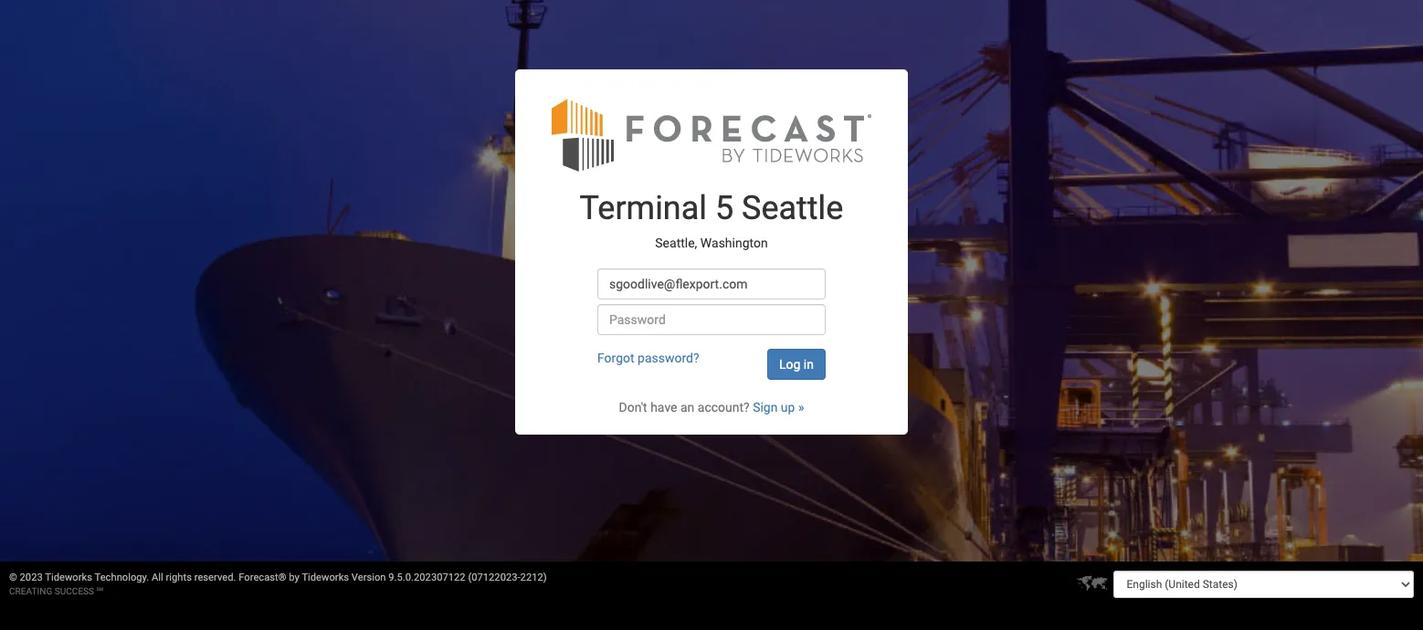 Task type: vqa. For each thing, say whether or not it's contained in the screenshot.
Washington
yes



Task type: locate. For each thing, give the bounding box(es) containing it.
Email or username text field
[[598, 269, 826, 300]]

tideworks right by
[[302, 572, 349, 584]]

2 tideworks from the left
[[302, 572, 349, 584]]

1 tideworks from the left
[[45, 572, 92, 584]]

1 horizontal spatial tideworks
[[302, 572, 349, 584]]

don't have an account? sign up »
[[619, 400, 805, 415]]

rights
[[166, 572, 192, 584]]

log
[[780, 357, 801, 372]]

creating
[[9, 587, 52, 597]]

password?
[[638, 351, 700, 366]]

sign
[[753, 400, 778, 415]]

0 horizontal spatial tideworks
[[45, 572, 92, 584]]

tideworks up "success"
[[45, 572, 92, 584]]

℠
[[96, 587, 103, 597]]

version
[[352, 572, 386, 584]]

success
[[55, 587, 94, 597]]

2212)
[[521, 572, 547, 584]]

2023
[[20, 572, 43, 584]]

9.5.0.202307122
[[389, 572, 466, 584]]

sign up » link
[[753, 400, 805, 415]]

forgot password? log in
[[598, 351, 814, 372]]

forgot
[[598, 351, 635, 366]]

tideworks
[[45, 572, 92, 584], [302, 572, 349, 584]]

all
[[152, 572, 163, 584]]



Task type: describe. For each thing, give the bounding box(es) containing it.
account?
[[698, 400, 750, 415]]

5
[[716, 189, 734, 228]]

reserved.
[[194, 572, 236, 584]]

»
[[799, 400, 805, 415]]

terminal
[[580, 189, 707, 228]]

don't
[[619, 400, 648, 415]]

forgot password? link
[[598, 351, 700, 366]]

have
[[651, 400, 678, 415]]

log in button
[[768, 349, 826, 380]]

©
[[9, 572, 17, 584]]

seattle
[[742, 189, 844, 228]]

© 2023 tideworks technology. all rights reserved. forecast® by tideworks version 9.5.0.202307122 (07122023-2212) creating success ℠
[[9, 572, 547, 597]]

forecast®
[[239, 572, 287, 584]]

washington
[[701, 235, 768, 250]]

seattle,
[[656, 235, 698, 250]]

technology.
[[95, 572, 149, 584]]

an
[[681, 400, 695, 415]]

by
[[289, 572, 300, 584]]

in
[[804, 357, 814, 372]]

terminal 5 seattle seattle, washington
[[580, 189, 844, 250]]

up
[[781, 400, 795, 415]]

forecast® by tideworks image
[[552, 97, 872, 173]]

(07122023-
[[468, 572, 521, 584]]

Password password field
[[598, 304, 826, 335]]



